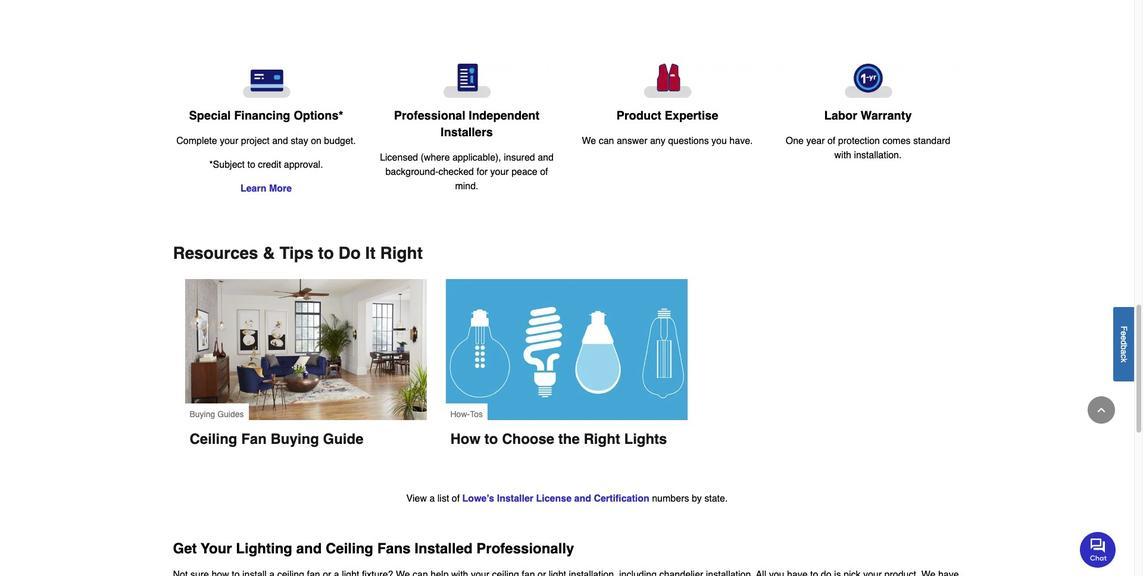 Task type: vqa. For each thing, say whether or not it's contained in the screenshot.
A dark blue background check icon.
yes



Task type: locate. For each thing, give the bounding box(es) containing it.
lighting
[[236, 541, 292, 557]]

questions
[[668, 136, 709, 147]]

0 horizontal spatial to
[[247, 160, 255, 170]]

a left list
[[430, 494, 435, 504]]

1 horizontal spatial a
[[1119, 350, 1129, 354]]

protection
[[838, 136, 880, 147]]

installers
[[441, 126, 493, 139]]

special
[[189, 109, 231, 123]]

and left stay
[[272, 136, 288, 147]]

scroll to top element
[[1088, 397, 1115, 424]]

0 vertical spatial ceiling
[[190, 431, 237, 448]]

professionally
[[476, 541, 574, 557]]

of inside one year of protection comes standard with installation.
[[828, 136, 835, 147]]

1 e from the top
[[1119, 331, 1129, 336]]

2 horizontal spatial to
[[485, 431, 498, 448]]

of
[[828, 136, 835, 147], [540, 167, 548, 177], [452, 494, 460, 504]]

to left credit
[[247, 160, 255, 170]]

ceiling
[[190, 431, 237, 448], [326, 541, 373, 557]]

e up 'b'
[[1119, 336, 1129, 340]]

stay
[[291, 136, 308, 147]]

chat invite button image
[[1080, 531, 1116, 568]]

insured
[[504, 152, 535, 163]]

1 horizontal spatial to
[[318, 244, 334, 263]]

1 vertical spatial buying
[[271, 431, 319, 448]]

f e e d b a c k
[[1119, 326, 1129, 362]]

ceiling fan buying guide
[[190, 431, 363, 448]]

your inside licensed (where applicable), insured and background-checked for your peace of mind.
[[490, 167, 509, 177]]

e
[[1119, 331, 1129, 336], [1119, 336, 1129, 340]]

0 vertical spatial a
[[1119, 350, 1129, 354]]

lowe's installer license and certification link
[[462, 494, 649, 504]]

of right list
[[452, 494, 460, 504]]

independent
[[469, 109, 540, 123]]

2 horizontal spatial of
[[828, 136, 835, 147]]

and
[[272, 136, 288, 147], [538, 152, 554, 163], [574, 494, 591, 504], [296, 541, 322, 557]]

0 horizontal spatial of
[[452, 494, 460, 504]]

comes
[[883, 136, 911, 147]]

c
[[1119, 354, 1129, 358]]

0 vertical spatial to
[[247, 160, 255, 170]]

to
[[247, 160, 255, 170], [318, 244, 334, 263], [485, 431, 498, 448]]

state.
[[704, 494, 728, 504]]

1 horizontal spatial right
[[584, 431, 620, 448]]

your right for
[[490, 167, 509, 177]]

a dark blue background check icon. image
[[376, 64, 558, 98]]

how to choose the right lights
[[450, 431, 667, 448]]

right right it on the left of page
[[380, 244, 423, 263]]

0 horizontal spatial right
[[380, 244, 423, 263]]

1 vertical spatial your
[[490, 167, 509, 177]]

2 vertical spatial to
[[485, 431, 498, 448]]

1 horizontal spatial your
[[490, 167, 509, 177]]

learn
[[240, 184, 266, 194]]

labor warranty
[[824, 109, 912, 123]]

your
[[220, 136, 238, 147], [490, 167, 509, 177]]

the
[[558, 431, 580, 448]]

to left do
[[318, 244, 334, 263]]

buying left guides
[[190, 410, 215, 419]]

licensed (where applicable), insured and background-checked for your peace of mind.
[[380, 152, 554, 192]]

a video about selecting the right lights for your home. image
[[446, 279, 687, 420]]

can
[[599, 136, 614, 147]]

e up d
[[1119, 331, 1129, 336]]

options*
[[294, 109, 343, 123]]

license
[[536, 494, 572, 504]]

and right lighting
[[296, 541, 322, 557]]

1 horizontal spatial of
[[540, 167, 548, 177]]

of right peace
[[540, 167, 548, 177]]

1 vertical spatial of
[[540, 167, 548, 177]]

installed
[[415, 541, 473, 557]]

1 vertical spatial right
[[584, 431, 620, 448]]

a up k
[[1119, 350, 1129, 354]]

&
[[263, 244, 275, 263]]

(where
[[421, 152, 450, 163]]

of right year
[[828, 136, 835, 147]]

on
[[311, 136, 321, 147]]

how
[[450, 431, 481, 448]]

view
[[406, 494, 427, 504]]

a
[[1119, 350, 1129, 354], [430, 494, 435, 504]]

b
[[1119, 345, 1129, 350]]

0 vertical spatial of
[[828, 136, 835, 147]]

to right how
[[485, 431, 498, 448]]

right right the
[[584, 431, 620, 448]]

1 horizontal spatial buying
[[271, 431, 319, 448]]

installer
[[497, 494, 533, 504]]

2 vertical spatial of
[[452, 494, 460, 504]]

product
[[616, 109, 661, 123]]

a lowe's red vest icon. image
[[577, 64, 758, 98]]

mind.
[[455, 181, 478, 192]]

we can answer any questions you have.
[[582, 136, 753, 147]]

0 vertical spatial right
[[380, 244, 423, 263]]

and inside licensed (where applicable), insured and background-checked for your peace of mind.
[[538, 152, 554, 163]]

ceiling down buying guides
[[190, 431, 237, 448]]

1 vertical spatial to
[[318, 244, 334, 263]]

right
[[380, 244, 423, 263], [584, 431, 620, 448]]

certification
[[594, 494, 649, 504]]

guide
[[323, 431, 363, 448]]

for
[[477, 167, 488, 177]]

1 vertical spatial ceiling
[[326, 541, 373, 557]]

and right insured
[[538, 152, 554, 163]]

approval.
[[284, 160, 323, 170]]

buying right fan
[[271, 431, 319, 448]]

a wood blade ceiling fan with a light over a living room seating area with a navy sofa and armchair. image
[[185, 279, 427, 420]]

0 vertical spatial buying
[[190, 410, 215, 419]]

ceiling left fans
[[326, 541, 373, 557]]

0 horizontal spatial a
[[430, 494, 435, 504]]

your up *subject
[[220, 136, 238, 147]]

0 horizontal spatial your
[[220, 136, 238, 147]]

0 horizontal spatial buying
[[190, 410, 215, 419]]

how-tos
[[450, 410, 483, 419]]



Task type: describe. For each thing, give the bounding box(es) containing it.
we
[[582, 136, 596, 147]]

d
[[1119, 340, 1129, 345]]

learn more
[[240, 184, 292, 194]]

do
[[338, 244, 361, 263]]

a inside button
[[1119, 350, 1129, 354]]

f
[[1119, 326, 1129, 331]]

chevron up image
[[1095, 404, 1107, 416]]

by
[[692, 494, 702, 504]]

product expertise
[[616, 109, 718, 123]]

one year of protection comes standard with installation.
[[786, 136, 950, 161]]

numbers
[[652, 494, 689, 504]]

fans
[[377, 541, 411, 557]]

year
[[806, 136, 825, 147]]

0 horizontal spatial ceiling
[[190, 431, 237, 448]]

expertise
[[665, 109, 718, 123]]

background-
[[385, 167, 438, 177]]

licensed
[[380, 152, 418, 163]]

labor
[[824, 109, 857, 123]]

with
[[834, 150, 851, 161]]

your
[[201, 541, 232, 557]]

how-
[[450, 410, 470, 419]]

1 horizontal spatial ceiling
[[326, 541, 373, 557]]

get
[[173, 541, 197, 557]]

applicable),
[[452, 152, 501, 163]]

*subject to credit approval.
[[209, 160, 323, 170]]

professional
[[394, 109, 465, 123]]

one
[[786, 136, 804, 147]]

0 vertical spatial your
[[220, 136, 238, 147]]

tos
[[470, 410, 483, 419]]

resources
[[173, 244, 258, 263]]

list
[[437, 494, 449, 504]]

financing
[[234, 109, 290, 123]]

you
[[712, 136, 727, 147]]

checked
[[438, 167, 474, 177]]

resources & tips to do it right
[[173, 244, 423, 263]]

choose
[[502, 431, 554, 448]]

lights
[[624, 431, 667, 448]]

get your lighting and ceiling fans installed professionally
[[173, 541, 574, 557]]

f e e d b a c k button
[[1113, 307, 1134, 381]]

and right license
[[574, 494, 591, 504]]

a blue 1-year labor warranty icon. image
[[777, 64, 959, 98]]

more
[[269, 184, 292, 194]]

fan
[[241, 431, 267, 448]]

of inside licensed (where applicable), insured and background-checked for your peace of mind.
[[540, 167, 548, 177]]

to for how
[[485, 431, 498, 448]]

*subject
[[209, 160, 245, 170]]

lowe's
[[462, 494, 494, 504]]

view a list of lowe's installer license and certification numbers by state.
[[406, 494, 728, 504]]

project
[[241, 136, 270, 147]]

professional independent installers
[[394, 109, 540, 139]]

2 e from the top
[[1119, 336, 1129, 340]]

guides
[[217, 410, 244, 419]]

to for *subject
[[247, 160, 255, 170]]

buying guides
[[190, 410, 244, 419]]

tips
[[279, 244, 313, 263]]

budget.
[[324, 136, 356, 147]]

any
[[650, 136, 665, 147]]

standard
[[913, 136, 950, 147]]

have.
[[730, 136, 753, 147]]

k
[[1119, 358, 1129, 362]]

learn more link
[[240, 184, 292, 194]]

answer
[[617, 136, 647, 147]]

special financing options*
[[189, 109, 343, 123]]

it
[[365, 244, 376, 263]]

warranty
[[861, 109, 912, 123]]

peace
[[512, 167, 537, 177]]

a dark blue credit card icon. image
[[175, 64, 357, 98]]

1 vertical spatial a
[[430, 494, 435, 504]]

installation.
[[854, 150, 902, 161]]

credit
[[258, 160, 281, 170]]

complete your project and stay on budget.
[[176, 136, 356, 147]]

complete
[[176, 136, 217, 147]]



